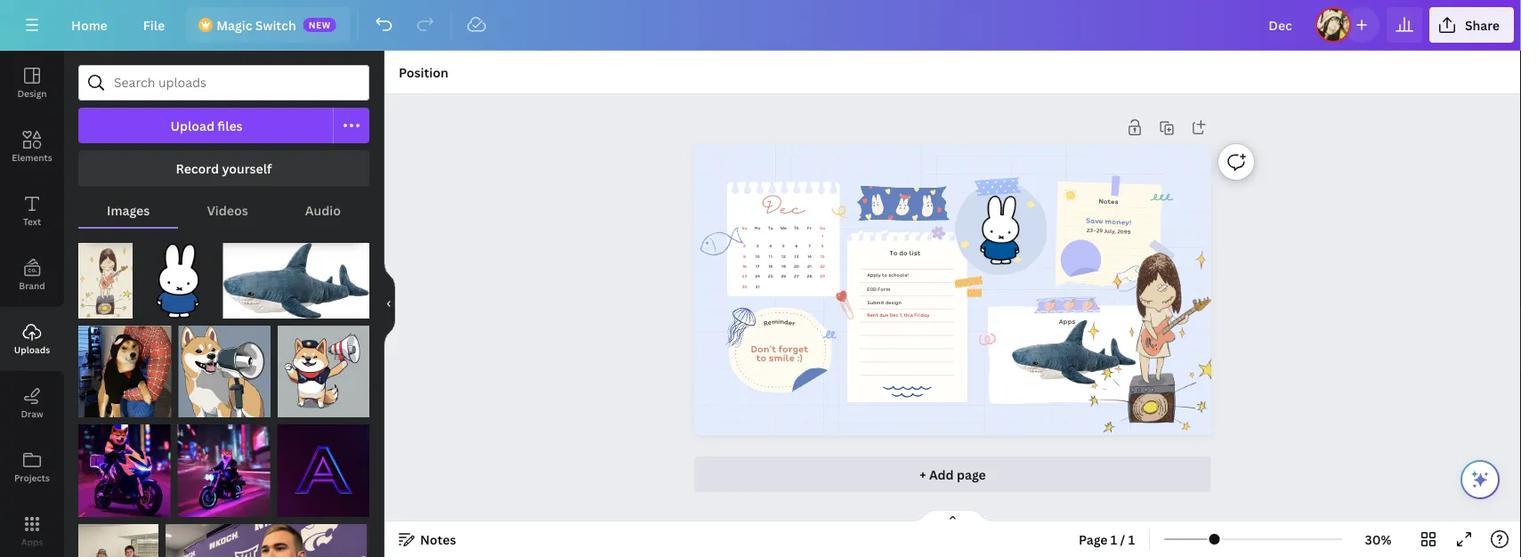 Task type: locate. For each thing, give the bounding box(es) containing it.
money!
[[1105, 216, 1132, 228]]

canva assistant image
[[1470, 469, 1491, 491]]

main menu bar
[[0, 0, 1522, 51]]

1 horizontal spatial dec
[[890, 312, 899, 319]]

0 horizontal spatial apps
[[21, 536, 43, 548]]

e right 'n'
[[788, 317, 794, 328]]

20
[[794, 263, 799, 269]]

29 inside save money! 23-29 july, 2099
[[1097, 226, 1103, 235]]

30% button
[[1350, 525, 1408, 554]]

1 left /
[[1111, 531, 1118, 548]]

record yourself
[[176, 160, 272, 177]]

1,
[[900, 312, 903, 319]]

1 vertical spatial apps
[[21, 536, 43, 548]]

group
[[78, 232, 133, 319], [140, 232, 216, 319], [223, 232, 369, 319], [78, 315, 172, 418], [179, 315, 271, 418], [278, 315, 369, 418], [78, 414, 171, 517], [178, 414, 270, 517], [277, 414, 369, 517], [78, 514, 159, 557], [166, 514, 369, 557]]

29 down 22
[[820, 273, 825, 279]]

to left 'smile'
[[756, 351, 767, 365]]

1 vertical spatial to
[[756, 351, 767, 365]]

position button
[[392, 58, 456, 86]]

29
[[1097, 226, 1103, 235], [820, 273, 825, 279]]

elements
[[12, 151, 52, 163]]

r
[[791, 318, 797, 329]]

1 horizontal spatial apps
[[1059, 316, 1076, 326]]

+
[[920, 466, 927, 483]]

28
[[807, 273, 812, 279]]

2 horizontal spatial 1
[[1129, 531, 1135, 548]]

3
[[756, 243, 759, 249]]

0 horizontal spatial to
[[756, 351, 767, 365]]

fr
[[807, 225, 812, 231]]

videos button
[[178, 193, 277, 227]]

9
[[743, 253, 746, 259]]

5
[[782, 243, 785, 249]]

sea wave linear image
[[1117, 266, 1148, 292]]

0 vertical spatial 29
[[1097, 226, 1103, 235]]

draw
[[21, 408, 43, 420]]

1 vertical spatial notes
[[420, 531, 456, 548]]

to
[[882, 272, 887, 279], [756, 351, 767, 365]]

17
[[755, 263, 760, 269]]

1 inside the 10 24 3 17 31 tu 11 25 4 18 we 12 26 5 19 th 13 27 6 20 fr 14 28 7 21 sa 1 15 29 8 22
[[822, 233, 824, 239]]

apps
[[1059, 316, 1076, 326], [21, 536, 43, 548]]

1 horizontal spatial e
[[788, 317, 794, 328]]

:)
[[797, 351, 803, 365]]

to do list
[[890, 248, 921, 258]]

1
[[822, 233, 824, 239], [1111, 531, 1118, 548], [1129, 531, 1135, 548]]

submit
[[867, 299, 885, 306]]

1 horizontal spatial to
[[882, 272, 887, 279]]

brand
[[19, 280, 45, 292]]

dec
[[762, 197, 805, 222], [890, 312, 899, 319]]

submit design rent due dec 1, this friday
[[867, 299, 930, 319]]

notes
[[1099, 196, 1119, 207], [420, 531, 456, 548]]

this
[[904, 312, 913, 319]]

1 vertical spatial 29
[[820, 273, 825, 279]]

1 horizontal spatial 29
[[1097, 226, 1103, 235]]

r
[[763, 318, 769, 329]]

to right apply at the right of the page
[[882, 272, 887, 279]]

images button
[[78, 193, 178, 227]]

0 vertical spatial notes
[[1099, 196, 1119, 207]]

images
[[107, 202, 150, 219]]

1 vertical spatial dec
[[890, 312, 899, 319]]

sa
[[820, 225, 825, 231]]

uploads button
[[0, 307, 64, 371]]

draw button
[[0, 371, 64, 435]]

audio
[[305, 202, 341, 219]]

7
[[808, 243, 811, 249]]

e left i at the right of the page
[[767, 317, 773, 328]]

30
[[742, 283, 747, 290]]

upload files button
[[78, 108, 334, 143]]

friday
[[914, 312, 930, 319]]

apply to schools! eod form
[[867, 272, 909, 293]]

dec left 1,
[[890, 312, 899, 319]]

0 vertical spatial dec
[[762, 197, 805, 222]]

0 vertical spatial to
[[882, 272, 887, 279]]

19
[[781, 263, 786, 269]]

Search uploads search field
[[114, 66, 358, 100]]

page
[[957, 466, 986, 483]]

2
[[743, 243, 746, 249]]

0 horizontal spatial dec
[[762, 197, 805, 222]]

6
[[795, 243, 798, 249]]

1 horizontal spatial notes
[[1099, 196, 1119, 207]]

side panel tab list
[[0, 51, 64, 557]]

don't
[[751, 342, 776, 355]]

0 horizontal spatial 1
[[822, 233, 824, 239]]

1 right /
[[1129, 531, 1135, 548]]

0 horizontal spatial 29
[[820, 273, 825, 279]]

0 horizontal spatial e
[[767, 317, 773, 328]]

upload files
[[170, 117, 243, 134]]

su
[[742, 225, 747, 231]]

23-
[[1087, 226, 1097, 234]]

to
[[890, 248, 898, 258]]

dec inside submit design rent due dec 1, this friday
[[890, 312, 899, 319]]

dec up 'we'
[[762, 197, 805, 222]]

notes button
[[392, 525, 463, 554]]

8
[[821, 243, 824, 249]]

0 horizontal spatial notes
[[420, 531, 456, 548]]

12
[[781, 253, 786, 259]]

switch
[[255, 16, 296, 33]]

29 left july,
[[1097, 226, 1103, 235]]

th
[[794, 225, 799, 231]]

10
[[755, 253, 760, 259]]

schools!
[[889, 272, 909, 279]]

upload
[[170, 117, 215, 134]]

1 down sa
[[822, 233, 824, 239]]

uploads
[[14, 344, 50, 356]]

magic
[[217, 16, 252, 33]]

don't forget to smile :)
[[751, 342, 808, 365]]



Task type: vqa. For each thing, say whether or not it's contained in the screenshot.
Apps
yes



Task type: describe. For each thing, give the bounding box(es) containing it.
cute pastel hand drawn doodle line image
[[830, 201, 853, 223]]

+ add page
[[920, 466, 986, 483]]

forget
[[779, 342, 808, 355]]

18
[[768, 263, 773, 269]]

magic switch
[[217, 16, 296, 33]]

home
[[71, 16, 108, 33]]

file button
[[129, 7, 179, 43]]

share button
[[1430, 7, 1515, 43]]

21
[[807, 263, 812, 269]]

su 9 23 2 16 30 mo
[[742, 225, 761, 290]]

design
[[17, 87, 47, 99]]

Design title text field
[[1255, 7, 1309, 43]]

15
[[820, 253, 825, 259]]

n
[[780, 316, 785, 327]]

record
[[176, 160, 219, 177]]

0 vertical spatial apps
[[1059, 316, 1076, 326]]

projects
[[14, 472, 50, 484]]

1 e from the left
[[767, 317, 773, 328]]

elements button
[[0, 115, 64, 179]]

rent
[[867, 312, 879, 319]]

+ add page button
[[694, 457, 1212, 492]]

apps inside button
[[21, 536, 43, 548]]

13
[[794, 253, 799, 259]]

/
[[1121, 531, 1126, 548]]

save
[[1086, 215, 1104, 226]]

list
[[909, 248, 921, 258]]

2099
[[1117, 227, 1131, 236]]

home link
[[57, 7, 122, 43]]

text
[[23, 215, 41, 227]]

july,
[[1104, 227, 1116, 235]]

fish doodle line art. sea life decoration.hand drawn fish. fish chalk line art. image
[[697, 224, 745, 261]]

yourself
[[222, 160, 272, 177]]

10 24 3 17 31 tu 11 25 4 18 we 12 26 5 19 th 13 27 6 20 fr 14 28 7 21 sa 1 15 29 8 22
[[755, 225, 825, 290]]

31
[[755, 283, 760, 290]]

22
[[820, 263, 825, 269]]

d
[[784, 317, 789, 327]]

record yourself button
[[78, 150, 370, 186]]

tu
[[768, 225, 773, 231]]

show pages image
[[910, 509, 996, 524]]

form
[[878, 285, 891, 293]]

1 horizontal spatial 1
[[1111, 531, 1118, 548]]

i
[[778, 316, 780, 326]]

29 inside the 10 24 3 17 31 tu 11 25 4 18 we 12 26 5 19 th 13 27 6 20 fr 14 28 7 21 sa 1 15 29 8 22
[[820, 273, 825, 279]]

page
[[1079, 531, 1108, 548]]

hide image
[[384, 261, 395, 347]]

m
[[771, 316, 778, 327]]

add
[[929, 466, 954, 483]]

apps button
[[0, 499, 64, 557]]

mo
[[755, 225, 761, 231]]

11
[[769, 253, 773, 259]]

text button
[[0, 179, 64, 243]]

r e m i n d e r
[[763, 316, 797, 329]]

do
[[899, 248, 908, 258]]

24
[[755, 273, 760, 279]]

design button
[[0, 51, 64, 115]]

4
[[769, 243, 772, 249]]

16
[[742, 263, 747, 269]]

save money! 23-29 july, 2099
[[1086, 215, 1132, 236]]

notes inside button
[[420, 531, 456, 548]]

videos
[[207, 202, 248, 219]]

design
[[886, 299, 902, 306]]

we
[[780, 225, 787, 231]]

position
[[399, 64, 448, 81]]

jellyfish doodle line art image
[[714, 305, 762, 353]]

23
[[742, 273, 747, 279]]

apply
[[867, 272, 881, 279]]

new
[[309, 19, 331, 31]]

brand button
[[0, 243, 64, 307]]

smile
[[769, 351, 795, 365]]

26
[[781, 273, 786, 279]]

projects button
[[0, 435, 64, 499]]

to inside apply to schools! eod form
[[882, 272, 887, 279]]

2 e from the left
[[788, 317, 794, 328]]

files
[[217, 117, 243, 134]]

14
[[807, 253, 812, 259]]

to inside don't forget to smile :)
[[756, 351, 767, 365]]

sea waves  icon image
[[883, 386, 932, 398]]



